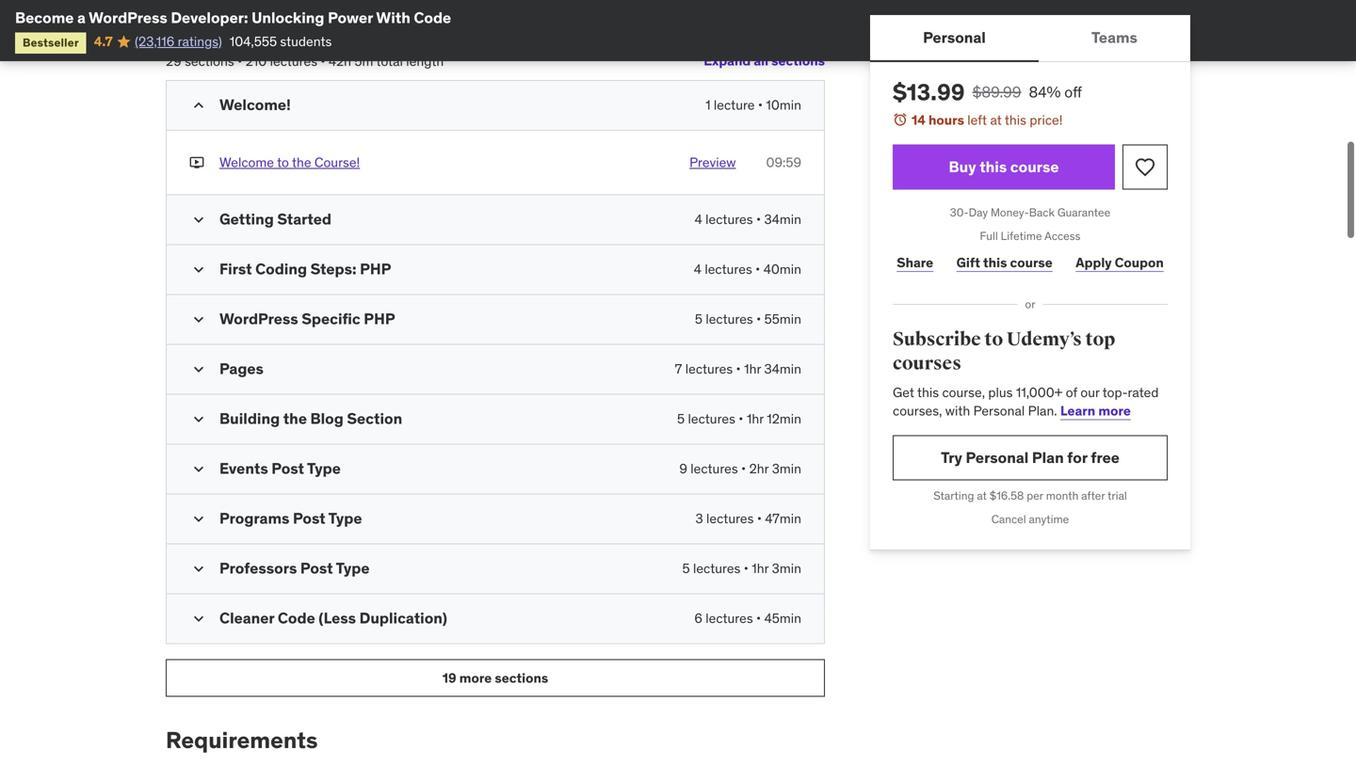 Task type: vqa. For each thing, say whether or not it's contained in the screenshot.


Task type: describe. For each thing, give the bounding box(es) containing it.
starting at $16.58 per month after trial cancel anytime
[[934, 489, 1127, 527]]

4 for getting started
[[695, 211, 702, 228]]

• for events post type
[[741, 461, 746, 478]]

buy this course button
[[893, 145, 1115, 190]]

type for events post type
[[307, 459, 341, 479]]

• for cleaner code (less duplication)
[[756, 611, 761, 627]]

courses
[[893, 352, 962, 375]]

5 for professors post type
[[682, 561, 690, 578]]

small image for wordpress specific php
[[189, 311, 208, 329]]

share
[[897, 254, 934, 271]]

• for programs post type
[[757, 511, 762, 528]]

try personal plan for free
[[941, 448, 1120, 468]]

become a wordpress developer: unlocking power with code
[[15, 8, 451, 27]]

apply coupon
[[1076, 254, 1164, 271]]

42h 5m
[[329, 53, 373, 70]]

4 lectures • 40min
[[694, 261, 802, 278]]

free
[[1091, 448, 1120, 468]]

top
[[1085, 328, 1115, 351]]

this left price!
[[1005, 112, 1027, 129]]

lifetime
[[1001, 229, 1042, 243]]

small image for cleaner code (less duplication)
[[189, 610, 208, 629]]

off
[[1065, 82, 1082, 102]]

40min
[[764, 261, 802, 278]]

more for learn
[[1099, 403, 1131, 419]]

after
[[1082, 489, 1105, 503]]

0 vertical spatial php
[[360, 260, 391, 279]]

29
[[166, 53, 181, 70]]

lectures for professors post type
[[693, 561, 741, 578]]

become
[[15, 8, 74, 27]]

sections for expand all sections
[[772, 52, 825, 69]]

or
[[1025, 297, 1036, 312]]

getting started
[[219, 210, 332, 229]]

• for professors post type
[[744, 561, 749, 578]]

welcome!
[[219, 95, 291, 115]]

requirements
[[166, 727, 318, 755]]

buy
[[949, 157, 976, 177]]

(23,116
[[135, 33, 174, 50]]

welcome to the course!
[[219, 154, 360, 171]]

type for programs post type
[[328, 509, 362, 529]]

9
[[679, 461, 687, 478]]

programs post type
[[219, 509, 362, 529]]

30-day money-back guarantee full lifetime access
[[950, 205, 1111, 243]]

plan
[[1032, 448, 1064, 468]]

students
[[280, 33, 332, 50]]

apply coupon button
[[1072, 244, 1168, 282]]

19
[[442, 670, 457, 687]]

(23,116 ratings)
[[135, 33, 222, 50]]

2 34min from the top
[[764, 361, 802, 378]]

alarm image
[[893, 112, 908, 127]]

$13.99
[[893, 78, 965, 106]]

1hr for type
[[752, 561, 769, 578]]

expand all sections
[[704, 52, 825, 69]]

• for wordpress specific php
[[756, 311, 761, 328]]

small image for pages
[[189, 360, 208, 379]]

power
[[328, 8, 373, 27]]

lectures for programs post type
[[706, 511, 754, 528]]

3min for events post type
[[772, 461, 802, 478]]

started
[[277, 210, 332, 229]]

tab list containing personal
[[870, 15, 1191, 62]]

• for first coding steps: php
[[756, 261, 760, 278]]

expand all sections button
[[704, 42, 825, 80]]

3
[[696, 511, 703, 528]]

for
[[1067, 448, 1088, 468]]

cleaner
[[219, 609, 274, 628]]

to for subscribe
[[985, 328, 1003, 351]]

specific
[[302, 310, 361, 329]]

access
[[1045, 229, 1081, 243]]

coding
[[255, 260, 307, 279]]

type for professors post type
[[336, 559, 370, 579]]

developer:
[[171, 8, 248, 27]]

course for gift this course
[[1010, 254, 1053, 271]]

$16.58
[[990, 489, 1024, 503]]

19 more sections
[[442, 670, 548, 687]]

plan.
[[1028, 403, 1057, 419]]

unlocking
[[252, 8, 324, 27]]

welcome
[[219, 154, 274, 171]]

• down the students
[[321, 53, 326, 70]]

blog
[[310, 409, 344, 429]]

1 vertical spatial php
[[364, 310, 395, 329]]

1 horizontal spatial wordpress
[[219, 310, 298, 329]]

sections for 19 more sections
[[495, 670, 548, 687]]

apply
[[1076, 254, 1112, 271]]

money-
[[991, 205, 1029, 220]]

lectures for wordpress specific php
[[706, 311, 753, 328]]

try
[[941, 448, 963, 468]]

gift this course link
[[953, 244, 1057, 282]]

month
[[1046, 489, 1079, 503]]

small image for professors post type
[[189, 560, 208, 579]]

4 lectures • 34min
[[695, 211, 802, 228]]

steps:
[[310, 260, 357, 279]]

at inside the "starting at $16.58 per month after trial cancel anytime"
[[977, 489, 987, 503]]

1 34min from the top
[[764, 211, 802, 228]]

try personal plan for free link
[[893, 436, 1168, 481]]

expand
[[704, 52, 751, 69]]

total
[[376, 53, 403, 70]]

full
[[980, 229, 998, 243]]

wordpress specific php
[[219, 310, 395, 329]]

bestseller
[[23, 35, 79, 50]]

personal inside try personal plan for free link
[[966, 448, 1029, 468]]

building
[[219, 409, 280, 429]]

4.7
[[94, 33, 113, 50]]

0 horizontal spatial sections
[[185, 53, 234, 70]]

anytime
[[1029, 512, 1069, 527]]

buy this course
[[949, 157, 1059, 177]]

55min
[[765, 311, 802, 328]]

this for gift
[[983, 254, 1007, 271]]

day
[[969, 205, 988, 220]]

1 lecture • 10min
[[706, 97, 802, 114]]

5 lectures • 1hr 12min
[[677, 411, 802, 428]]

top-
[[1103, 384, 1128, 401]]



Task type: locate. For each thing, give the bounding box(es) containing it.
• up 6 lectures • 45min
[[744, 561, 749, 578]]

2 small image from the top
[[189, 211, 208, 230]]

a
[[77, 8, 86, 27]]

php right specific
[[364, 310, 395, 329]]

more inside button
[[459, 670, 492, 687]]

small image for events post type
[[189, 460, 208, 479]]

3min right 2hr
[[772, 461, 802, 478]]

3 small image from the top
[[189, 460, 208, 479]]

2hr
[[749, 461, 769, 478]]

1 course from the top
[[1010, 157, 1059, 177]]

post for professors
[[300, 559, 333, 579]]

lectures for cleaner code (less duplication)
[[706, 611, 753, 627]]

0 vertical spatial type
[[307, 459, 341, 479]]

php
[[360, 260, 391, 279], [364, 310, 395, 329]]

lectures
[[270, 53, 317, 70], [706, 211, 753, 228], [705, 261, 752, 278], [706, 311, 753, 328], [685, 361, 733, 378], [688, 411, 736, 428], [691, 461, 738, 478], [706, 511, 754, 528], [693, 561, 741, 578], [706, 611, 753, 627]]

• for building the blog section
[[739, 411, 744, 428]]

sections down ratings)
[[185, 53, 234, 70]]

9 lectures • 2hr 3min
[[679, 461, 802, 478]]

trial
[[1108, 489, 1127, 503]]

2 small image from the top
[[189, 311, 208, 329]]

lectures down 3
[[693, 561, 741, 578]]

lectures for pages
[[685, 361, 733, 378]]

subscribe to udemy's top courses
[[893, 328, 1115, 375]]

to for welcome
[[277, 154, 289, 171]]

personal inside get this course, plus 11,000+ of our top-rated courses, with personal plan.
[[974, 403, 1025, 419]]

sections right 19
[[495, 670, 548, 687]]

2 vertical spatial personal
[[966, 448, 1029, 468]]

course for buy this course
[[1010, 157, 1059, 177]]

coupon
[[1115, 254, 1164, 271]]

1 vertical spatial 34min
[[764, 361, 802, 378]]

34min up 40min at the top right of the page
[[764, 211, 802, 228]]

personal down plus
[[974, 403, 1025, 419]]

2 vertical spatial 1hr
[[752, 561, 769, 578]]

2 vertical spatial 5
[[682, 561, 690, 578]]

• for getting started
[[756, 211, 761, 228]]

first coding steps: php
[[219, 260, 391, 279]]

1 vertical spatial code
[[278, 609, 315, 628]]

1 vertical spatial the
[[283, 409, 307, 429]]

this inside get this course, plus 11,000+ of our top-rated courses, with personal plan.
[[917, 384, 939, 401]]

4 down preview
[[695, 211, 702, 228]]

small image for first coding steps: php
[[189, 261, 208, 279]]

small image
[[189, 96, 208, 115], [189, 211, 208, 230], [189, 460, 208, 479]]

(less
[[319, 609, 356, 628]]

get
[[893, 384, 914, 401]]

4 for first coding steps: php
[[694, 261, 702, 278]]

small image left welcome!
[[189, 96, 208, 115]]

lectures up 7 lectures • 1hr 34min
[[706, 311, 753, 328]]

• left 12min
[[739, 411, 744, 428]]

47min
[[765, 511, 802, 528]]

1 vertical spatial small image
[[189, 211, 208, 230]]

• left the 47min
[[757, 511, 762, 528]]

104,555
[[230, 33, 277, 50]]

getting
[[219, 210, 274, 229]]

at right left
[[990, 112, 1002, 129]]

lectures right 3
[[706, 511, 754, 528]]

small image left events
[[189, 460, 208, 479]]

1 vertical spatial course
[[1010, 254, 1053, 271]]

19 more sections button
[[166, 660, 825, 698]]

the left course!
[[292, 154, 311, 171]]

14
[[912, 112, 926, 129]]

• left 210
[[237, 53, 242, 70]]

• up 5 lectures • 1hr 12min at bottom
[[736, 361, 741, 378]]

gift this course
[[957, 254, 1053, 271]]

1 vertical spatial wordpress
[[219, 310, 298, 329]]

1 vertical spatial more
[[459, 670, 492, 687]]

get this course, plus 11,000+ of our top-rated courses, with personal plan.
[[893, 384, 1159, 419]]

0 vertical spatial post
[[272, 459, 304, 479]]

5 for wordpress specific php
[[695, 311, 703, 328]]

5
[[695, 311, 703, 328], [677, 411, 685, 428], [682, 561, 690, 578]]

small image
[[189, 261, 208, 279], [189, 311, 208, 329], [189, 360, 208, 379], [189, 410, 208, 429], [189, 510, 208, 529], [189, 560, 208, 579], [189, 610, 208, 629]]

1 3min from the top
[[772, 461, 802, 478]]

1 small image from the top
[[189, 261, 208, 279]]

the left blog
[[283, 409, 307, 429]]

0 horizontal spatial to
[[277, 154, 289, 171]]

code
[[414, 8, 451, 27], [278, 609, 315, 628]]

programs
[[219, 509, 290, 529]]

4 down 4 lectures • 34min
[[694, 261, 702, 278]]

share button
[[893, 244, 938, 282]]

type up professors post type
[[328, 509, 362, 529]]

29 sections • 210 lectures • 42h 5m total length
[[166, 53, 444, 70]]

0 vertical spatial 3min
[[772, 461, 802, 478]]

at
[[990, 112, 1002, 129], [977, 489, 987, 503]]

wordpress up 4.7
[[89, 8, 167, 27]]

this right buy
[[980, 157, 1007, 177]]

• left 40min at the top right of the page
[[756, 261, 760, 278]]

small image for programs post type
[[189, 510, 208, 529]]

sections right 'all'
[[772, 52, 825, 69]]

course down lifetime
[[1010, 254, 1053, 271]]

back
[[1029, 205, 1055, 220]]

3min for professors post type
[[772, 561, 802, 578]]

pages
[[219, 360, 264, 379]]

at left $16.58
[[977, 489, 987, 503]]

210
[[245, 53, 267, 70]]

code right with
[[414, 8, 451, 27]]

learn more link
[[1061, 403, 1131, 419]]

1 vertical spatial type
[[328, 509, 362, 529]]

• left 45min
[[756, 611, 761, 627]]

$89.99
[[973, 82, 1022, 102]]

0 vertical spatial small image
[[189, 96, 208, 115]]

course!
[[315, 154, 360, 171]]

11,000+
[[1016, 384, 1063, 401]]

1 horizontal spatial to
[[985, 328, 1003, 351]]

php right the steps:
[[360, 260, 391, 279]]

of
[[1066, 384, 1078, 401]]

5 lectures • 55min
[[695, 311, 802, 328]]

tab list
[[870, 15, 1191, 62]]

3 small image from the top
[[189, 360, 208, 379]]

small image left getting
[[189, 211, 208, 230]]

lectures down 4 lectures • 34min
[[705, 261, 752, 278]]

per
[[1027, 489, 1043, 503]]

wordpress up pages
[[219, 310, 298, 329]]

1 vertical spatial 5
[[677, 411, 685, 428]]

6
[[695, 611, 703, 627]]

personal up $16.58
[[966, 448, 1029, 468]]

personal button
[[870, 15, 1039, 60]]

the inside button
[[292, 154, 311, 171]]

sections inside button
[[495, 670, 548, 687]]

7 lectures • 1hr 34min
[[675, 361, 802, 378]]

post for programs
[[293, 509, 326, 529]]

more down top-
[[1099, 403, 1131, 419]]

sections
[[772, 52, 825, 69], [185, 53, 234, 70], [495, 670, 548, 687]]

this for get
[[917, 384, 939, 401]]

course up back
[[1010, 157, 1059, 177]]

0 vertical spatial course
[[1010, 157, 1059, 177]]

lectures right 9
[[691, 461, 738, 478]]

3min
[[772, 461, 802, 478], [772, 561, 802, 578]]

1 vertical spatial 4
[[694, 261, 702, 278]]

0 horizontal spatial wordpress
[[89, 8, 167, 27]]

7 small image from the top
[[189, 610, 208, 629]]

0 horizontal spatial at
[[977, 489, 987, 503]]

34min
[[764, 211, 802, 228], [764, 361, 802, 378]]

6 small image from the top
[[189, 560, 208, 579]]

• left 10min
[[758, 97, 763, 114]]

lectures right "7" on the top of page
[[685, 361, 733, 378]]

4
[[695, 211, 702, 228], [694, 261, 702, 278]]

to inside the subscribe to udemy's top courses
[[985, 328, 1003, 351]]

course inside button
[[1010, 157, 1059, 177]]

lectures for events post type
[[691, 461, 738, 478]]

rated
[[1128, 384, 1159, 401]]

0 horizontal spatial more
[[459, 670, 492, 687]]

1 horizontal spatial at
[[990, 112, 1002, 129]]

3min down the 47min
[[772, 561, 802, 578]]

xsmall image
[[189, 154, 204, 172]]

cleaner code (less duplication)
[[219, 609, 447, 628]]

1 horizontal spatial more
[[1099, 403, 1131, 419]]

84%
[[1029, 82, 1061, 102]]

0 vertical spatial at
[[990, 112, 1002, 129]]

0 vertical spatial the
[[292, 154, 311, 171]]

lectures for first coding steps: php
[[705, 261, 752, 278]]

events post type
[[219, 459, 341, 479]]

small image for welcome!
[[189, 96, 208, 115]]

small image for getting started
[[189, 211, 208, 230]]

length
[[406, 53, 444, 70]]

• for pages
[[736, 361, 741, 378]]

1 vertical spatial post
[[293, 509, 326, 529]]

personal up $13.99
[[923, 28, 986, 47]]

4 small image from the top
[[189, 410, 208, 429]]

5 for building the blog section
[[677, 411, 685, 428]]

our
[[1081, 384, 1100, 401]]

wishlist image
[[1134, 156, 1157, 179]]

this inside button
[[980, 157, 1007, 177]]

to inside button
[[277, 154, 289, 171]]

0 vertical spatial wordpress
[[89, 8, 167, 27]]

1hr for blog
[[747, 411, 764, 428]]

duplication)
[[359, 609, 447, 628]]

1 vertical spatial 3min
[[772, 561, 802, 578]]

lectures down 7 lectures • 1hr 34min
[[688, 411, 736, 428]]

udemy's
[[1007, 328, 1082, 351]]

2 vertical spatial post
[[300, 559, 333, 579]]

0 vertical spatial to
[[277, 154, 289, 171]]

45min
[[764, 611, 802, 627]]

• up 4 lectures • 40min
[[756, 211, 761, 228]]

0 horizontal spatial code
[[278, 609, 315, 628]]

12min
[[767, 411, 802, 428]]

post up cleaner code (less duplication)
[[300, 559, 333, 579]]

more
[[1099, 403, 1131, 419], [459, 670, 492, 687]]

lectures right 6
[[706, 611, 753, 627]]

post for events
[[272, 459, 304, 479]]

• left 2hr
[[741, 461, 746, 478]]

this up the courses, at right bottom
[[917, 384, 939, 401]]

the
[[292, 154, 311, 171], [283, 409, 307, 429]]

0 vertical spatial 1hr
[[744, 361, 761, 378]]

2 3min from the top
[[772, 561, 802, 578]]

more for 19
[[459, 670, 492, 687]]

all
[[754, 52, 769, 69]]

6 lectures • 45min
[[695, 611, 802, 627]]

1 small image from the top
[[189, 96, 208, 115]]

10min
[[766, 97, 802, 114]]

1 vertical spatial personal
[[974, 403, 1025, 419]]

1 horizontal spatial sections
[[495, 670, 548, 687]]

gift
[[957, 254, 980, 271]]

1 vertical spatial to
[[985, 328, 1003, 351]]

to
[[277, 154, 289, 171], [985, 328, 1003, 351]]

34min down 55min
[[764, 361, 802, 378]]

lectures for getting started
[[706, 211, 753, 228]]

1 horizontal spatial code
[[414, 8, 451, 27]]

0 vertical spatial code
[[414, 8, 451, 27]]

small image for building the blog section
[[189, 410, 208, 429]]

type up (less
[[336, 559, 370, 579]]

this right gift
[[983, 254, 1007, 271]]

lectures for building the blog section
[[688, 411, 736, 428]]

0 vertical spatial personal
[[923, 28, 986, 47]]

ratings)
[[178, 33, 222, 50]]

to right welcome
[[277, 154, 289, 171]]

• for welcome!
[[758, 97, 763, 114]]

5 small image from the top
[[189, 510, 208, 529]]

1 vertical spatial 1hr
[[747, 411, 764, 428]]

teams
[[1092, 28, 1138, 47]]

2 horizontal spatial sections
[[772, 52, 825, 69]]

1hr down 3 lectures • 47min
[[752, 561, 769, 578]]

to left 'udemy's'
[[985, 328, 1003, 351]]

0 vertical spatial 5
[[695, 311, 703, 328]]

wordpress
[[89, 8, 167, 27], [219, 310, 298, 329]]

professors post type
[[219, 559, 370, 579]]

more right 19
[[459, 670, 492, 687]]

building the blog section
[[219, 409, 402, 429]]

code left (less
[[278, 609, 315, 628]]

subscribe
[[893, 328, 981, 351]]

sections inside "dropdown button"
[[772, 52, 825, 69]]

personal inside personal button
[[923, 28, 986, 47]]

post up professors post type
[[293, 509, 326, 529]]

2 vertical spatial type
[[336, 559, 370, 579]]

1
[[706, 97, 711, 114]]

lectures up 4 lectures • 40min
[[706, 211, 753, 228]]

type down blog
[[307, 459, 341, 479]]

5 lectures • 1hr 3min
[[682, 561, 802, 578]]

hours
[[929, 112, 964, 129]]

this for buy
[[980, 157, 1007, 177]]

3 lectures • 47min
[[696, 511, 802, 528]]

0 vertical spatial more
[[1099, 403, 1131, 419]]

• left 55min
[[756, 311, 761, 328]]

1 vertical spatial at
[[977, 489, 987, 503]]

2 course from the top
[[1010, 254, 1053, 271]]

post right events
[[272, 459, 304, 479]]

1hr left 12min
[[747, 411, 764, 428]]

2 vertical spatial small image
[[189, 460, 208, 479]]

0 vertical spatial 34min
[[764, 211, 802, 228]]

preview
[[690, 154, 736, 171]]

09:59
[[766, 154, 802, 171]]

1hr down 5 lectures • 55min
[[744, 361, 761, 378]]

0 vertical spatial 4
[[695, 211, 702, 228]]

lectures down the students
[[270, 53, 317, 70]]

section
[[347, 409, 402, 429]]

learn more
[[1061, 403, 1131, 419]]

$13.99 $89.99 84% off
[[893, 78, 1082, 106]]



